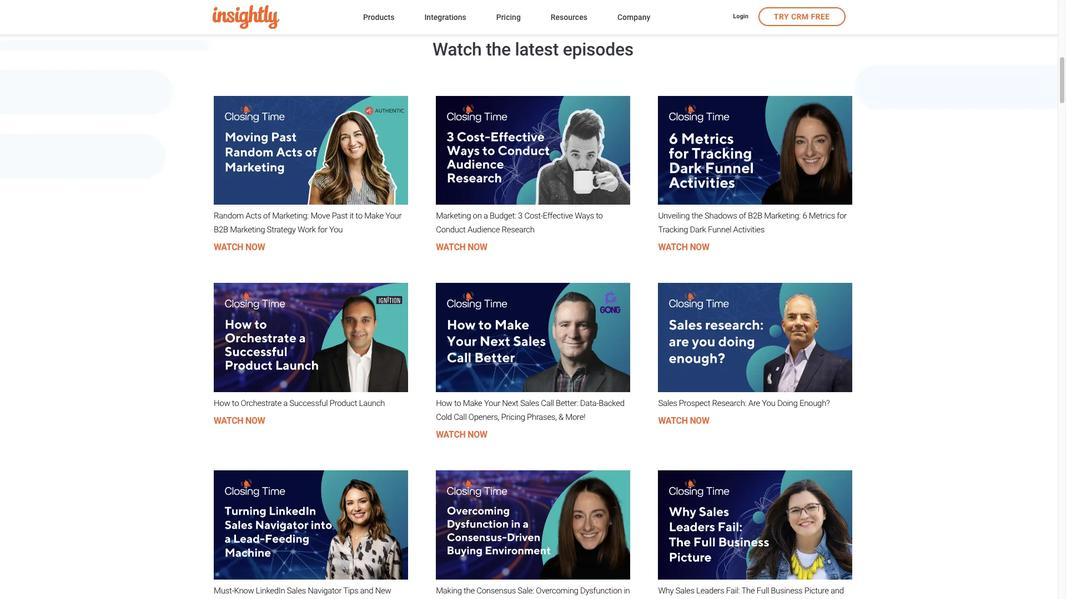 Task type: locate. For each thing, give the bounding box(es) containing it.
and inside why sales leaders fail: the full business picture and
[[831, 586, 844, 596]]

your
[[386, 211, 402, 221], [484, 399, 500, 409]]

2 of from the left
[[739, 211, 746, 221]]

products link
[[363, 10, 395, 25]]

the right making
[[464, 586, 475, 596]]

the
[[742, 586, 755, 596]]

and right the picture
[[831, 586, 844, 596]]

products
[[363, 13, 395, 21]]

0 horizontal spatial call
[[454, 413, 467, 423]]

pricing link
[[496, 10, 521, 25]]

pricing down next
[[501, 413, 525, 423]]

3
[[518, 211, 523, 221]]

the inside unveiling the shadows of b2b marketing: 6 metrics for tracking dark funnel activities
[[692, 211, 703, 221]]

watch for marketing on a budget: 3 cost-effective ways to conduct audience research
[[436, 242, 466, 253]]

to right ways
[[596, 211, 603, 221]]

integrations link
[[425, 10, 466, 25]]

login link
[[733, 12, 749, 22]]

1 horizontal spatial b2b
[[748, 211, 763, 221]]

to inside how to make your next sales call better: data-backed cold call openers, pricing phrases, & more!
[[454, 399, 461, 409]]

episode 78 image
[[214, 96, 408, 205]]

phrases,
[[527, 413, 557, 423]]

0 horizontal spatial b2b
[[214, 225, 228, 235]]

now down 'prospect' at right bottom
[[690, 416, 710, 427]]

unveiling the shadows of b2b marketing: 6 metrics for tracking dark funnel activities
[[658, 211, 847, 235]]

a right on
[[484, 211, 488, 221]]

call right cold on the left
[[454, 413, 467, 423]]

watch now
[[214, 242, 265, 253], [436, 242, 487, 253], [658, 242, 710, 253], [214, 416, 265, 427], [658, 416, 710, 427], [436, 430, 487, 441]]

to left next
[[454, 399, 461, 409]]

0 horizontal spatial marketing:
[[272, 211, 309, 221]]

0 horizontal spatial of
[[263, 211, 270, 221]]

and right tips
[[360, 586, 373, 596]]

1 vertical spatial for
[[318, 225, 328, 235]]

1 horizontal spatial the
[[486, 39, 511, 60]]

0 vertical spatial call
[[541, 399, 554, 409]]

now for shadows
[[690, 242, 710, 253]]

1 horizontal spatial marketing
[[436, 211, 471, 221]]

1 vertical spatial a
[[283, 399, 288, 409]]

of right acts
[[263, 211, 270, 221]]

the inside making the consensus sale: overcoming dysfunction in
[[464, 586, 475, 596]]

1 and from the left
[[360, 586, 373, 596]]

of up activities
[[739, 211, 746, 221]]

0 horizontal spatial you
[[329, 225, 343, 235]]

watch down tracking at the top
[[658, 242, 688, 253]]

effective
[[543, 211, 573, 221]]

watch now link down orchestrate
[[214, 416, 265, 427]]

watch now link down tracking at the top
[[658, 242, 710, 253]]

2 vertical spatial the
[[464, 586, 475, 596]]

watch for how to orchestrate a successful product launch
[[214, 416, 243, 427]]

how up cold on the left
[[436, 399, 452, 409]]

now down the dark
[[690, 242, 710, 253]]

you down past
[[329, 225, 343, 235]]

how
[[214, 399, 230, 409], [436, 399, 452, 409]]

of inside unveiling the shadows of b2b marketing: 6 metrics for tracking dark funnel activities
[[739, 211, 746, 221]]

now down orchestrate
[[246, 416, 265, 427]]

0 vertical spatial your
[[386, 211, 402, 221]]

now down acts
[[246, 242, 265, 253]]

1 horizontal spatial make
[[463, 399, 482, 409]]

activities
[[734, 225, 765, 235]]

make right it
[[364, 211, 384, 221]]

1 how from the left
[[214, 399, 230, 409]]

watch now link for how to make your next sales call better: data-backed cold call openers, pricing phrases, & more!
[[436, 430, 487, 441]]

0 horizontal spatial marketing
[[230, 225, 265, 235]]

watch
[[214, 242, 243, 253], [436, 242, 466, 253], [658, 242, 688, 253], [214, 416, 243, 427], [658, 416, 688, 427], [436, 430, 466, 441]]

the
[[486, 39, 511, 60], [692, 211, 703, 221], [464, 586, 475, 596]]

episode 74 image
[[436, 284, 630, 393]]

1 vertical spatial pricing
[[501, 413, 525, 423]]

marketing down acts
[[230, 225, 265, 235]]

make up openers,
[[463, 399, 482, 409]]

1 of from the left
[[263, 211, 270, 221]]

better:
[[556, 399, 578, 409]]

move
[[311, 211, 330, 221]]

watch now link down cold on the left
[[436, 430, 487, 441]]

episode 72 image
[[214, 471, 408, 580]]

1 horizontal spatial call
[[541, 399, 554, 409]]

1 horizontal spatial marketing:
[[764, 211, 801, 221]]

crm
[[791, 12, 809, 21]]

the up the dark
[[692, 211, 703, 221]]

cost-
[[525, 211, 543, 221]]

b2b
[[748, 211, 763, 221], [214, 225, 228, 235]]

for down move
[[318, 225, 328, 235]]

a left successful
[[283, 399, 288, 409]]

1 vertical spatial you
[[762, 399, 776, 409]]

next
[[502, 399, 519, 409]]

now
[[246, 242, 265, 253], [468, 242, 487, 253], [690, 242, 710, 253], [246, 416, 265, 427], [690, 416, 710, 427], [468, 430, 487, 441]]

sales up phrases, at bottom
[[520, 399, 539, 409]]

random acts of marketing: move past it to make your b2b marketing strategy work for you
[[214, 211, 402, 235]]

watch the latest episodes
[[433, 39, 634, 60]]

and
[[360, 586, 373, 596], [831, 586, 844, 596]]

watch now down tracking at the top
[[658, 242, 710, 253]]

linkedin
[[256, 586, 285, 596]]

0 horizontal spatial your
[[386, 211, 402, 221]]

marketing:
[[272, 211, 309, 221], [764, 211, 801, 221]]

0 vertical spatial make
[[364, 211, 384, 221]]

you
[[329, 225, 343, 235], [762, 399, 776, 409]]

1 horizontal spatial a
[[484, 211, 488, 221]]

watch now link for random acts of marketing: move past it to make your b2b marketing strategy work for you
[[214, 242, 265, 253]]

integrations
[[425, 13, 466, 21]]

watch
[[433, 39, 482, 60]]

watch now down cold on the left
[[436, 430, 487, 441]]

watch now link down 'prospect' at right bottom
[[658, 416, 710, 427]]

watch now link down 'random'
[[214, 242, 265, 253]]

1 vertical spatial marketing
[[230, 225, 265, 235]]

1 horizontal spatial you
[[762, 399, 776, 409]]

for
[[837, 211, 847, 221], [318, 225, 328, 235]]

episode 76 image
[[658, 96, 853, 205]]

1 vertical spatial your
[[484, 399, 500, 409]]

pricing up watch the latest episodes
[[496, 13, 521, 21]]

&
[[559, 413, 564, 423]]

make
[[364, 211, 384, 221], [463, 399, 482, 409]]

marketing up conduct
[[436, 211, 471, 221]]

you inside random acts of marketing: move past it to make your b2b marketing strategy work for you
[[329, 225, 343, 235]]

doing
[[778, 399, 798, 409]]

for inside random acts of marketing: move past it to make your b2b marketing strategy work for you
[[318, 225, 328, 235]]

b2b down 'random'
[[214, 225, 228, 235]]

watch now link
[[214, 242, 265, 253], [436, 242, 487, 253], [658, 242, 710, 253], [214, 416, 265, 427], [658, 416, 710, 427], [436, 430, 487, 441]]

shadows
[[705, 211, 737, 221]]

to
[[356, 211, 363, 221], [596, 211, 603, 221], [232, 399, 239, 409], [454, 399, 461, 409]]

watch down 'prospect' at right bottom
[[658, 416, 688, 427]]

the for shadows
[[692, 211, 703, 221]]

1 vertical spatial b2b
[[214, 225, 228, 235]]

pricing inside how to make your next sales call better: data-backed cold call openers, pricing phrases, & more!
[[501, 413, 525, 423]]

you right are on the right
[[762, 399, 776, 409]]

0 horizontal spatial and
[[360, 586, 373, 596]]

1 vertical spatial make
[[463, 399, 482, 409]]

a inside the marketing on a budget: 3 cost-effective ways to conduct audience research
[[484, 211, 488, 221]]

funnel
[[708, 225, 732, 235]]

the down pricing link
[[486, 39, 511, 60]]

insightly logo link
[[212, 5, 345, 29]]

0 vertical spatial pricing
[[496, 13, 521, 21]]

product
[[330, 399, 357, 409]]

1 marketing: from the left
[[272, 211, 309, 221]]

consensus
[[477, 586, 516, 596]]

0 vertical spatial the
[[486, 39, 511, 60]]

how inside how to make your next sales call better: data-backed cold call openers, pricing phrases, & more!
[[436, 399, 452, 409]]

marketing
[[436, 211, 471, 221], [230, 225, 265, 235]]

watch now down conduct
[[436, 242, 487, 253]]

b2b inside random acts of marketing: move past it to make your b2b marketing strategy work for you
[[214, 225, 228, 235]]

0 vertical spatial a
[[484, 211, 488, 221]]

episode 35 image
[[658, 471, 853, 580]]

watch down cold on the left
[[436, 430, 466, 441]]

how to make your next sales call better: data-backed cold call openers, pricing phrases, & more!
[[436, 399, 625, 423]]

to right it
[[356, 211, 363, 221]]

1 horizontal spatial for
[[837, 211, 847, 221]]

must-
[[214, 586, 234, 596]]

of
[[263, 211, 270, 221], [739, 211, 746, 221]]

your right it
[[386, 211, 402, 221]]

watch now down 'random'
[[214, 242, 265, 253]]

watch for sales prospect research: are you doing enough?
[[658, 416, 688, 427]]

unveiling
[[658, 211, 690, 221]]

now for of
[[246, 242, 265, 253]]

sales right why on the right bottom of the page
[[676, 586, 695, 596]]

1 horizontal spatial how
[[436, 399, 452, 409]]

0 horizontal spatial the
[[464, 586, 475, 596]]

0 horizontal spatial a
[[283, 399, 288, 409]]

watch down 'random'
[[214, 242, 243, 253]]

watch now down 'prospect' at right bottom
[[658, 416, 710, 427]]

call
[[541, 399, 554, 409], [454, 413, 467, 423]]

0 horizontal spatial make
[[364, 211, 384, 221]]

call up phrases, at bottom
[[541, 399, 554, 409]]

1 vertical spatial call
[[454, 413, 467, 423]]

for right metrics
[[837, 211, 847, 221]]

sale:
[[518, 586, 534, 596]]

marketing: up strategy
[[272, 211, 309, 221]]

watch now for random acts of marketing: move past it to make your b2b marketing strategy work for you
[[214, 242, 265, 253]]

1 horizontal spatial and
[[831, 586, 844, 596]]

to inside random acts of marketing: move past it to make your b2b marketing strategy work for you
[[356, 211, 363, 221]]

sales
[[520, 399, 539, 409], [658, 399, 677, 409], [287, 586, 306, 596], [676, 586, 695, 596]]

try crm free
[[774, 12, 830, 21]]

picture
[[805, 586, 829, 596]]

are
[[749, 399, 760, 409]]

sales right linkedin on the bottom left
[[287, 586, 306, 596]]

watch now down orchestrate
[[214, 416, 265, 427]]

1 horizontal spatial of
[[739, 211, 746, 221]]

strategy
[[267, 225, 296, 235]]

now down openers,
[[468, 430, 487, 441]]

2 how from the left
[[436, 399, 452, 409]]

0 horizontal spatial how
[[214, 399, 230, 409]]

2 horizontal spatial the
[[692, 211, 703, 221]]

now for make
[[468, 430, 487, 441]]

now for research:
[[690, 416, 710, 427]]

0 horizontal spatial for
[[318, 225, 328, 235]]

ways
[[575, 211, 594, 221]]

2 and from the left
[[831, 586, 844, 596]]

watch now link down conduct
[[436, 242, 487, 253]]

random
[[214, 211, 244, 221]]

pricing
[[496, 13, 521, 21], [501, 413, 525, 423]]

marketing: left 6
[[764, 211, 801, 221]]

watch now link for unveiling the shadows of b2b marketing: 6 metrics for tracking dark funnel activities
[[658, 242, 710, 253]]

the for consensus
[[464, 586, 475, 596]]

how to orchestrate a successful product launch
[[214, 399, 385, 409]]

conduct
[[436, 225, 466, 235]]

0 vertical spatial b2b
[[748, 211, 763, 221]]

watch now for marketing on a budget: 3 cost-effective ways to conduct audience research
[[436, 242, 487, 253]]

b2b up activities
[[748, 211, 763, 221]]

navigator
[[308, 586, 342, 596]]

a
[[484, 211, 488, 221], [283, 399, 288, 409]]

how for how to make your next sales call better: data-backed cold call openers, pricing phrases, & more!
[[436, 399, 452, 409]]

how left orchestrate
[[214, 399, 230, 409]]

0 vertical spatial you
[[329, 225, 343, 235]]

watch down orchestrate
[[214, 416, 243, 427]]

your inside random acts of marketing: move past it to make your b2b marketing strategy work for you
[[386, 211, 402, 221]]

1 vertical spatial the
[[692, 211, 703, 221]]

2 marketing: from the left
[[764, 211, 801, 221]]

your up openers,
[[484, 399, 500, 409]]

0 vertical spatial for
[[837, 211, 847, 221]]

now down audience
[[468, 242, 487, 253]]

backed
[[599, 399, 625, 409]]

business
[[771, 586, 803, 596]]

1 horizontal spatial your
[[484, 399, 500, 409]]

make inside random acts of marketing: move past it to make your b2b marketing strategy work for you
[[364, 211, 384, 221]]

0 vertical spatial marketing
[[436, 211, 471, 221]]

watch down conduct
[[436, 242, 466, 253]]

watch now for unveiling the shadows of b2b marketing: 6 metrics for tracking dark funnel activities
[[658, 242, 710, 253]]

tips
[[343, 586, 358, 596]]



Task type: describe. For each thing, give the bounding box(es) containing it.
sales left 'prospect' at right bottom
[[658, 399, 677, 409]]

try crm free link
[[759, 7, 846, 26]]

insightly logo image
[[212, 5, 279, 29]]

making the consensus sale: overcoming dysfunction in
[[436, 586, 630, 600]]

research:
[[712, 399, 747, 409]]

in
[[624, 586, 630, 596]]

watch now link for sales prospect research: are you doing enough?
[[658, 416, 710, 427]]

login
[[733, 13, 749, 20]]

openers,
[[469, 413, 499, 423]]

6
[[803, 211, 807, 221]]

audience
[[468, 225, 500, 235]]

new
[[375, 586, 391, 596]]

to left orchestrate
[[232, 399, 239, 409]]

episode 73 image
[[658, 284, 853, 393]]

dysfunction
[[580, 586, 622, 596]]

episode 77 image
[[436, 96, 630, 205]]

on
[[473, 211, 482, 221]]

for inside unveiling the shadows of b2b marketing: 6 metrics for tracking dark funnel activities
[[837, 211, 847, 221]]

sales prospect research: are you doing enough?
[[658, 399, 830, 409]]

the for latest
[[486, 39, 511, 60]]

know
[[234, 586, 254, 596]]

launch
[[359, 399, 385, 409]]

watch now link for marketing on a budget: 3 cost-effective ways to conduct audience research
[[436, 242, 487, 253]]

and inside must-know linkedin sales navigator tips and new
[[360, 586, 373, 596]]

your inside how to make your next sales call better: data-backed cold call openers, pricing phrases, & more!
[[484, 399, 500, 409]]

try crm free button
[[759, 7, 846, 26]]

fail:
[[726, 586, 740, 596]]

try
[[774, 12, 789, 21]]

orchestrate
[[241, 399, 282, 409]]

dark
[[690, 225, 706, 235]]

metrics
[[809, 211, 835, 221]]

cold
[[436, 413, 452, 423]]

episode 75 image
[[214, 284, 408, 393]]

tracking
[[658, 225, 688, 235]]

how for how to orchestrate a successful product launch
[[214, 399, 230, 409]]

overcoming
[[536, 586, 579, 596]]

watch now for how to make your next sales call better: data-backed cold call openers, pricing phrases, & more!
[[436, 430, 487, 441]]

watch for unveiling the shadows of b2b marketing: 6 metrics for tracking dark funnel activities
[[658, 242, 688, 253]]

episodes
[[563, 39, 634, 60]]

why
[[658, 586, 674, 596]]

watch for how to make your next sales call better: data-backed cold call openers, pricing phrases, & more!
[[436, 430, 466, 441]]

marketing on a budget: 3 cost-effective ways to conduct audience research
[[436, 211, 603, 235]]

free
[[811, 12, 830, 21]]

work
[[298, 225, 316, 235]]

budget:
[[490, 211, 516, 221]]

to inside the marketing on a budget: 3 cost-effective ways to conduct audience research
[[596, 211, 603, 221]]

now for orchestrate
[[246, 416, 265, 427]]

full
[[757, 586, 769, 596]]

marketing inside random acts of marketing: move past it to make your b2b marketing strategy work for you
[[230, 225, 265, 235]]

marketing: inside unveiling the shadows of b2b marketing: 6 metrics for tracking dark funnel activities
[[764, 211, 801, 221]]

enough?
[[800, 399, 830, 409]]

watch for random acts of marketing: move past it to make your b2b marketing strategy work for you
[[214, 242, 243, 253]]

research
[[502, 225, 535, 235]]

watch now link for how to orchestrate a successful product launch
[[214, 416, 265, 427]]

data-
[[580, 399, 599, 409]]

acts
[[246, 211, 261, 221]]

episode 40 image
[[436, 471, 630, 580]]

it
[[350, 211, 354, 221]]

company link
[[618, 10, 651, 25]]

leaders
[[697, 586, 725, 596]]

of inside random acts of marketing: move past it to make your b2b marketing strategy work for you
[[263, 211, 270, 221]]

b2b inside unveiling the shadows of b2b marketing: 6 metrics for tracking dark funnel activities
[[748, 211, 763, 221]]

company
[[618, 13, 651, 21]]

watch now for sales prospect research: are you doing enough?
[[658, 416, 710, 427]]

more!
[[566, 413, 586, 423]]

watch now for how to orchestrate a successful product launch
[[214, 416, 265, 427]]

must-know linkedin sales navigator tips and new
[[214, 586, 391, 600]]

making
[[436, 586, 462, 596]]

now for a
[[468, 242, 487, 253]]

sales inside why sales leaders fail: the full business picture and
[[676, 586, 695, 596]]

sales inside how to make your next sales call better: data-backed cold call openers, pricing phrases, & more!
[[520, 399, 539, 409]]

resources link
[[551, 10, 588, 25]]

make inside how to make your next sales call better: data-backed cold call openers, pricing phrases, & more!
[[463, 399, 482, 409]]

sales inside must-know linkedin sales navigator tips and new
[[287, 586, 306, 596]]

why sales leaders fail: the full business picture and
[[658, 586, 844, 600]]

resources
[[551, 13, 588, 21]]

marketing inside the marketing on a budget: 3 cost-effective ways to conduct audience research
[[436, 211, 471, 221]]

successful
[[290, 399, 328, 409]]

past
[[332, 211, 348, 221]]

prospect
[[679, 399, 711, 409]]

latest
[[515, 39, 559, 60]]

marketing: inside random acts of marketing: move past it to make your b2b marketing strategy work for you
[[272, 211, 309, 221]]



Task type: vqa. For each thing, say whether or not it's contained in the screenshot.
Enterprise
no



